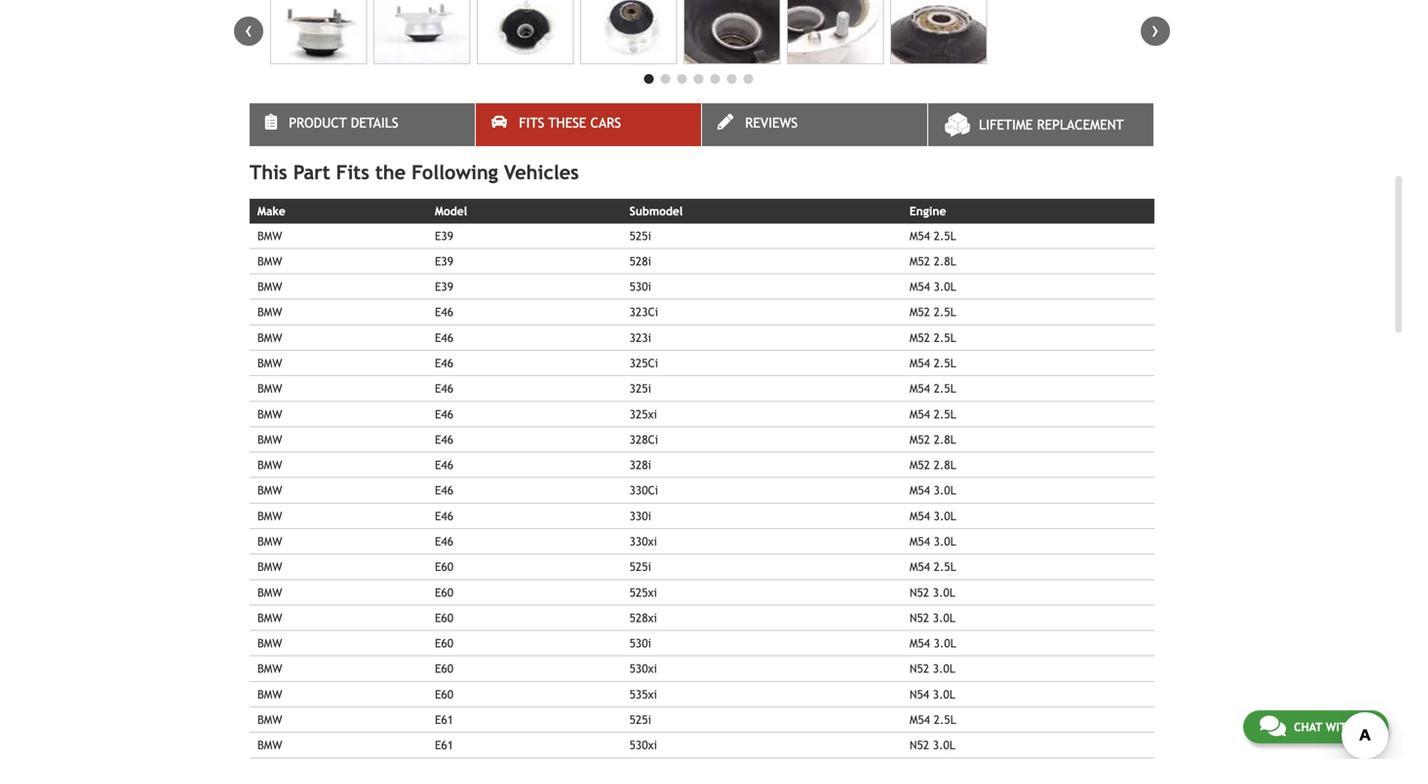 Task type: vqa. For each thing, say whether or not it's contained in the screenshot.
first "BMW"
yes



Task type: describe. For each thing, give the bounding box(es) containing it.
6 es#2581252 - 31336752735 - front strut mount - priced each - strut mount with bearing - lemforder - bmw image from the left
[[787, 0, 884, 65]]

2 m54 3.0l from the top
[[910, 484, 956, 498]]

e46 for 330i
[[435, 509, 454, 523]]

e46 for 325ci
[[435, 356, 454, 370]]

330i
[[630, 509, 651, 523]]

vehicles
[[504, 161, 579, 184]]

e46 for 325xi
[[435, 407, 454, 421]]

details
[[351, 115, 398, 131]]

328i
[[630, 458, 651, 472]]

e39 for 530i
[[435, 280, 454, 294]]

13 bmw from the top
[[257, 535, 282, 549]]

330xi
[[630, 535, 657, 549]]

1 es#2581252 - 31336752735 - front strut mount - priced each - strut mount with bearing - lemforder - bmw image from the left
[[270, 0, 367, 65]]

product
[[289, 115, 347, 131]]

m52 2.5l for 323ci
[[910, 306, 956, 319]]

chat with us
[[1294, 721, 1372, 734]]

‹ link
[[234, 17, 263, 46]]

this part fits the following vehicles
[[250, 161, 579, 184]]

e46 for 328i
[[435, 458, 454, 472]]

n54 3.0l
[[910, 688, 956, 702]]

5 es#2581252 - 31336752735 - front strut mount - priced each - strut mount with bearing - lemforder - bmw image from the left
[[684, 0, 781, 65]]

2.8l for 528i
[[934, 255, 956, 268]]

7 m54 from the top
[[910, 509, 930, 523]]

1 n52 from the top
[[910, 586, 930, 600]]

5 m54 2.5l from the top
[[910, 560, 956, 574]]

1 m54 from the top
[[910, 229, 930, 243]]

e46 for 325i
[[435, 382, 454, 396]]

5 m54 3.0l from the top
[[910, 637, 956, 651]]

chat with us link
[[1243, 711, 1389, 744]]

e60 for 525xi
[[435, 586, 454, 600]]

5 bmw from the top
[[257, 331, 282, 345]]

product details
[[289, 115, 398, 131]]

1 vertical spatial fits
[[336, 161, 369, 184]]

e46 for 323ci
[[435, 306, 454, 319]]

following
[[412, 161, 498, 184]]

2 2.5l from the top
[[934, 306, 956, 319]]

7 2.5l from the top
[[934, 560, 956, 574]]

n54
[[910, 688, 930, 702]]

325i
[[630, 382, 651, 396]]

3 n52 3.0l from the top
[[910, 662, 956, 676]]

e61 for 530xi
[[435, 739, 454, 753]]

cars
[[591, 115, 621, 131]]

5 m54 from the top
[[910, 407, 930, 421]]

6 m54 2.5l from the top
[[910, 713, 956, 727]]

2 m54 2.5l from the top
[[910, 356, 956, 370]]

3 bmw from the top
[[257, 280, 282, 294]]

m52 for 528i
[[910, 255, 930, 268]]

make
[[257, 204, 286, 218]]

6 bmw from the top
[[257, 356, 282, 370]]

8 m54 from the top
[[910, 535, 930, 549]]

e39 for 528i
[[435, 255, 454, 268]]

3 m54 2.5l from the top
[[910, 382, 956, 396]]

m52 for 328ci
[[910, 433, 930, 447]]

19 bmw from the top
[[257, 688, 282, 702]]

e46 for 330ci
[[435, 484, 454, 498]]

m52 2.8l for 328i
[[910, 458, 956, 472]]

m52 for 323i
[[910, 331, 930, 345]]

11 m54 from the top
[[910, 713, 930, 727]]

7 bmw from the top
[[257, 382, 282, 396]]

reviews link
[[702, 104, 928, 146]]

3 m54 3.0l from the top
[[910, 509, 956, 523]]

with
[[1326, 721, 1355, 734]]

replacement
[[1037, 117, 1124, 133]]

530xi for e61
[[630, 739, 657, 753]]

2 bmw from the top
[[257, 255, 282, 268]]

325ci
[[630, 356, 658, 370]]

6 m54 from the top
[[910, 484, 930, 498]]

14 bmw from the top
[[257, 560, 282, 574]]

328ci
[[630, 433, 658, 447]]

this
[[250, 161, 287, 184]]

330ci
[[630, 484, 658, 498]]

4 bmw from the top
[[257, 306, 282, 319]]

3 n52 from the top
[[910, 662, 930, 676]]

21 bmw from the top
[[257, 739, 282, 753]]

4 m54 3.0l from the top
[[910, 535, 956, 549]]

2 es#2581252 - 31336752735 - front strut mount - priced each - strut mount with bearing - lemforder - bmw image from the left
[[374, 0, 470, 65]]

525i for e39
[[630, 229, 651, 243]]



Task type: locate. For each thing, give the bounding box(es) containing it.
1 vertical spatial e61
[[435, 739, 454, 753]]

e60 for 528xi
[[435, 611, 454, 625]]

2.8l for 328i
[[934, 458, 956, 472]]

us
[[1358, 721, 1372, 734]]

lifetime
[[979, 117, 1033, 133]]

2 2.8l from the top
[[934, 433, 956, 447]]

525i for e60
[[630, 560, 651, 574]]

4 e46 from the top
[[435, 382, 454, 396]]

1 e39 from the top
[[435, 229, 454, 243]]

e60 for 530xi
[[435, 662, 454, 676]]

6 2.5l from the top
[[934, 407, 956, 421]]

530xi up 535xi
[[630, 662, 657, 676]]

7 es#2581252 - 31336752735 - front strut mount - priced each - strut mount with bearing - lemforder - bmw image from the left
[[890, 0, 987, 65]]

8 bmw from the top
[[257, 407, 282, 421]]

engine
[[910, 204, 946, 218]]

3 m52 from the top
[[910, 331, 930, 345]]

8 e46 from the top
[[435, 484, 454, 498]]

530xi for e60
[[630, 662, 657, 676]]

323ci
[[630, 306, 658, 319]]

2 n52 3.0l from the top
[[910, 611, 956, 625]]

3 m54 from the top
[[910, 356, 930, 370]]

1 vertical spatial e39
[[435, 255, 454, 268]]

m52 2.5l
[[910, 306, 956, 319], [910, 331, 956, 345]]

e46
[[435, 306, 454, 319], [435, 331, 454, 345], [435, 356, 454, 370], [435, 382, 454, 396], [435, 407, 454, 421], [435, 433, 454, 447], [435, 458, 454, 472], [435, 484, 454, 498], [435, 509, 454, 523], [435, 535, 454, 549]]

6 e60 from the top
[[435, 688, 454, 702]]

n52 3.0l
[[910, 586, 956, 600], [910, 611, 956, 625], [910, 662, 956, 676], [910, 739, 956, 753]]

4 m54 from the top
[[910, 382, 930, 396]]

2.8l
[[934, 255, 956, 268], [934, 433, 956, 447], [934, 458, 956, 472]]

3 e39 from the top
[[435, 280, 454, 294]]

530i down 528i
[[630, 280, 651, 294]]

1 vertical spatial m52 2.8l
[[910, 433, 956, 447]]

0 vertical spatial m52 2.5l
[[910, 306, 956, 319]]

3.0l
[[934, 280, 956, 294], [934, 484, 956, 498], [934, 509, 956, 523], [934, 535, 956, 549], [933, 586, 956, 600], [933, 611, 956, 625], [934, 637, 956, 651], [933, 662, 956, 676], [933, 688, 956, 702], [933, 739, 956, 753]]

530i down "528xi"
[[630, 637, 651, 651]]

fits left the
[[336, 161, 369, 184]]

5 2.5l from the top
[[934, 382, 956, 396]]

528i
[[630, 255, 651, 268]]

model
[[435, 204, 467, 218]]

5 e60 from the top
[[435, 662, 454, 676]]

0 vertical spatial e61
[[435, 713, 454, 727]]

1 n52 3.0l from the top
[[910, 586, 956, 600]]

‹
[[245, 17, 253, 43]]

lifetime replacement
[[979, 117, 1124, 133]]

1 530xi from the top
[[630, 662, 657, 676]]

e61 for 525i
[[435, 713, 454, 727]]

e60 for 530i
[[435, 637, 454, 651]]

525i up 525xi
[[630, 560, 651, 574]]

525xi
[[630, 586, 657, 600]]

9 m54 from the top
[[910, 560, 930, 574]]

0 vertical spatial e39
[[435, 229, 454, 243]]

9 e46 from the top
[[435, 509, 454, 523]]

e60
[[435, 560, 454, 574], [435, 586, 454, 600], [435, 611, 454, 625], [435, 637, 454, 651], [435, 662, 454, 676], [435, 688, 454, 702]]

the
[[375, 161, 406, 184]]

1 vertical spatial 525i
[[630, 560, 651, 574]]

5 e46 from the top
[[435, 407, 454, 421]]

m52 2.8l for 528i
[[910, 255, 956, 268]]

comments image
[[1260, 715, 1286, 738]]

0 horizontal spatial fits
[[336, 161, 369, 184]]

1 2.8l from the top
[[934, 255, 956, 268]]

product details link
[[250, 104, 475, 146]]

part
[[293, 161, 330, 184]]

m52 2.8l
[[910, 255, 956, 268], [910, 433, 956, 447], [910, 458, 956, 472]]

3 525i from the top
[[630, 713, 651, 727]]

1 horizontal spatial fits
[[519, 115, 545, 131]]

2 vertical spatial 525i
[[630, 713, 651, 727]]

m54 2.5l
[[910, 229, 956, 243], [910, 356, 956, 370], [910, 382, 956, 396], [910, 407, 956, 421], [910, 560, 956, 574], [910, 713, 956, 727]]

525i
[[630, 229, 651, 243], [630, 560, 651, 574], [630, 713, 651, 727]]

1 vertical spatial 530xi
[[630, 739, 657, 753]]

2 e60 from the top
[[435, 586, 454, 600]]

20 bmw from the top
[[257, 713, 282, 727]]

2 m54 from the top
[[910, 280, 930, 294]]

› link
[[1141, 17, 1170, 46]]

4 n52 from the top
[[910, 739, 930, 753]]

4 2.5l from the top
[[934, 356, 956, 370]]

1 m54 3.0l from the top
[[910, 280, 956, 294]]

es#2581252 - 31336752735 - front strut mount - priced each - strut mount with bearing - lemforder - bmw image
[[270, 0, 367, 65], [374, 0, 470, 65], [477, 0, 574, 65], [580, 0, 677, 65], [684, 0, 781, 65], [787, 0, 884, 65], [890, 0, 987, 65]]

4 es#2581252 - 31336752735 - front strut mount - priced each - strut mount with bearing - lemforder - bmw image from the left
[[580, 0, 677, 65]]

2 e46 from the top
[[435, 331, 454, 345]]

525i up 528i
[[630, 229, 651, 243]]

1 m54 2.5l from the top
[[910, 229, 956, 243]]

528xi
[[630, 611, 657, 625]]

fits
[[519, 115, 545, 131], [336, 161, 369, 184]]

2 e39 from the top
[[435, 255, 454, 268]]

10 bmw from the top
[[257, 458, 282, 472]]

e60 for 525i
[[435, 560, 454, 574]]

m52 for 323ci
[[910, 306, 930, 319]]

2 530xi from the top
[[630, 739, 657, 753]]

5 m52 from the top
[[910, 458, 930, 472]]

1 vertical spatial 2.8l
[[934, 433, 956, 447]]

4 m54 2.5l from the top
[[910, 407, 956, 421]]

530i
[[630, 280, 651, 294], [630, 637, 651, 651]]

e46 for 330xi
[[435, 535, 454, 549]]

2 vertical spatial e39
[[435, 280, 454, 294]]

fits these cars link
[[476, 104, 701, 146]]

m54 3.0l
[[910, 280, 956, 294], [910, 484, 956, 498], [910, 509, 956, 523], [910, 535, 956, 549], [910, 637, 956, 651]]

0 vertical spatial 2.8l
[[934, 255, 956, 268]]

3 e46 from the top
[[435, 356, 454, 370]]

m54
[[910, 229, 930, 243], [910, 280, 930, 294], [910, 356, 930, 370], [910, 382, 930, 396], [910, 407, 930, 421], [910, 484, 930, 498], [910, 509, 930, 523], [910, 535, 930, 549], [910, 560, 930, 574], [910, 637, 930, 651], [910, 713, 930, 727]]

0 vertical spatial 525i
[[630, 229, 651, 243]]

1 2.5l from the top
[[934, 229, 956, 243]]

e61
[[435, 713, 454, 727], [435, 739, 454, 753]]

1 m52 2.5l from the top
[[910, 306, 956, 319]]

3 m52 2.8l from the top
[[910, 458, 956, 472]]

1 m52 2.8l from the top
[[910, 255, 956, 268]]

submodel
[[630, 204, 683, 218]]

1 525i from the top
[[630, 229, 651, 243]]

9 bmw from the top
[[257, 433, 282, 447]]

e60 for 535xi
[[435, 688, 454, 702]]

1 e60 from the top
[[435, 560, 454, 574]]

these
[[549, 115, 586, 131]]

11 bmw from the top
[[257, 484, 282, 498]]

3 es#2581252 - 31336752735 - front strut mount - priced each - strut mount with bearing - lemforder - bmw image from the left
[[477, 0, 574, 65]]

15 bmw from the top
[[257, 586, 282, 600]]

m52 2.5l for 323i
[[910, 331, 956, 345]]

e46 for 328ci
[[435, 433, 454, 447]]

525i for e61
[[630, 713, 651, 727]]

0 vertical spatial 530xi
[[630, 662, 657, 676]]

fits these cars
[[519, 115, 621, 131]]

n52
[[910, 586, 930, 600], [910, 611, 930, 625], [910, 662, 930, 676], [910, 739, 930, 753]]

16 bmw from the top
[[257, 611, 282, 625]]

535xi
[[630, 688, 657, 702]]

1 vertical spatial 530i
[[630, 637, 651, 651]]

1 530i from the top
[[630, 280, 651, 294]]

18 bmw from the top
[[257, 662, 282, 676]]

17 bmw from the top
[[257, 637, 282, 651]]

10 e46 from the top
[[435, 535, 454, 549]]

6 e46 from the top
[[435, 433, 454, 447]]

fits left these
[[519, 115, 545, 131]]

2 n52 from the top
[[910, 611, 930, 625]]

4 m52 from the top
[[910, 433, 930, 447]]

e39 for 525i
[[435, 229, 454, 243]]

7 e46 from the top
[[435, 458, 454, 472]]

e39
[[435, 229, 454, 243], [435, 255, 454, 268], [435, 280, 454, 294]]

bmw
[[257, 229, 282, 243], [257, 255, 282, 268], [257, 280, 282, 294], [257, 306, 282, 319], [257, 331, 282, 345], [257, 356, 282, 370], [257, 382, 282, 396], [257, 407, 282, 421], [257, 433, 282, 447], [257, 458, 282, 472], [257, 484, 282, 498], [257, 509, 282, 523], [257, 535, 282, 549], [257, 560, 282, 574], [257, 586, 282, 600], [257, 611, 282, 625], [257, 637, 282, 651], [257, 662, 282, 676], [257, 688, 282, 702], [257, 713, 282, 727], [257, 739, 282, 753]]

3 2.5l from the top
[[934, 331, 956, 345]]

›
[[1152, 17, 1160, 43]]

2.5l
[[934, 229, 956, 243], [934, 306, 956, 319], [934, 331, 956, 345], [934, 356, 956, 370], [934, 382, 956, 396], [934, 407, 956, 421], [934, 560, 956, 574], [934, 713, 956, 727]]

323i
[[630, 331, 651, 345]]

1 vertical spatial m52 2.5l
[[910, 331, 956, 345]]

4 e60 from the top
[[435, 637, 454, 651]]

4 n52 3.0l from the top
[[910, 739, 956, 753]]

m52
[[910, 255, 930, 268], [910, 306, 930, 319], [910, 331, 930, 345], [910, 433, 930, 447], [910, 458, 930, 472]]

12 bmw from the top
[[257, 509, 282, 523]]

m52 2.8l for 328ci
[[910, 433, 956, 447]]

chat
[[1294, 721, 1323, 734]]

3 e60 from the top
[[435, 611, 454, 625]]

lifetime replacement link
[[929, 104, 1154, 146]]

325xi
[[630, 407, 657, 421]]

2 m52 2.5l from the top
[[910, 331, 956, 345]]

2 vertical spatial 2.8l
[[934, 458, 956, 472]]

2.8l for 328ci
[[934, 433, 956, 447]]

0 vertical spatial m52 2.8l
[[910, 255, 956, 268]]

1 e46 from the top
[[435, 306, 454, 319]]

reviews
[[745, 115, 798, 131]]

530i for e39
[[630, 280, 651, 294]]

m52 for 328i
[[910, 458, 930, 472]]

e46 for 323i
[[435, 331, 454, 345]]

2 vertical spatial m52 2.8l
[[910, 458, 956, 472]]

fits inside fits these cars link
[[519, 115, 545, 131]]

10 m54 from the top
[[910, 637, 930, 651]]

1 bmw from the top
[[257, 229, 282, 243]]

0 vertical spatial 530i
[[630, 280, 651, 294]]

525i down 535xi
[[630, 713, 651, 727]]

2 e61 from the top
[[435, 739, 454, 753]]

0 vertical spatial fits
[[519, 115, 545, 131]]

530xi down 535xi
[[630, 739, 657, 753]]

530i for e60
[[630, 637, 651, 651]]

530xi
[[630, 662, 657, 676], [630, 739, 657, 753]]

8 2.5l from the top
[[934, 713, 956, 727]]

1 e61 from the top
[[435, 713, 454, 727]]

2 m52 2.8l from the top
[[910, 433, 956, 447]]



